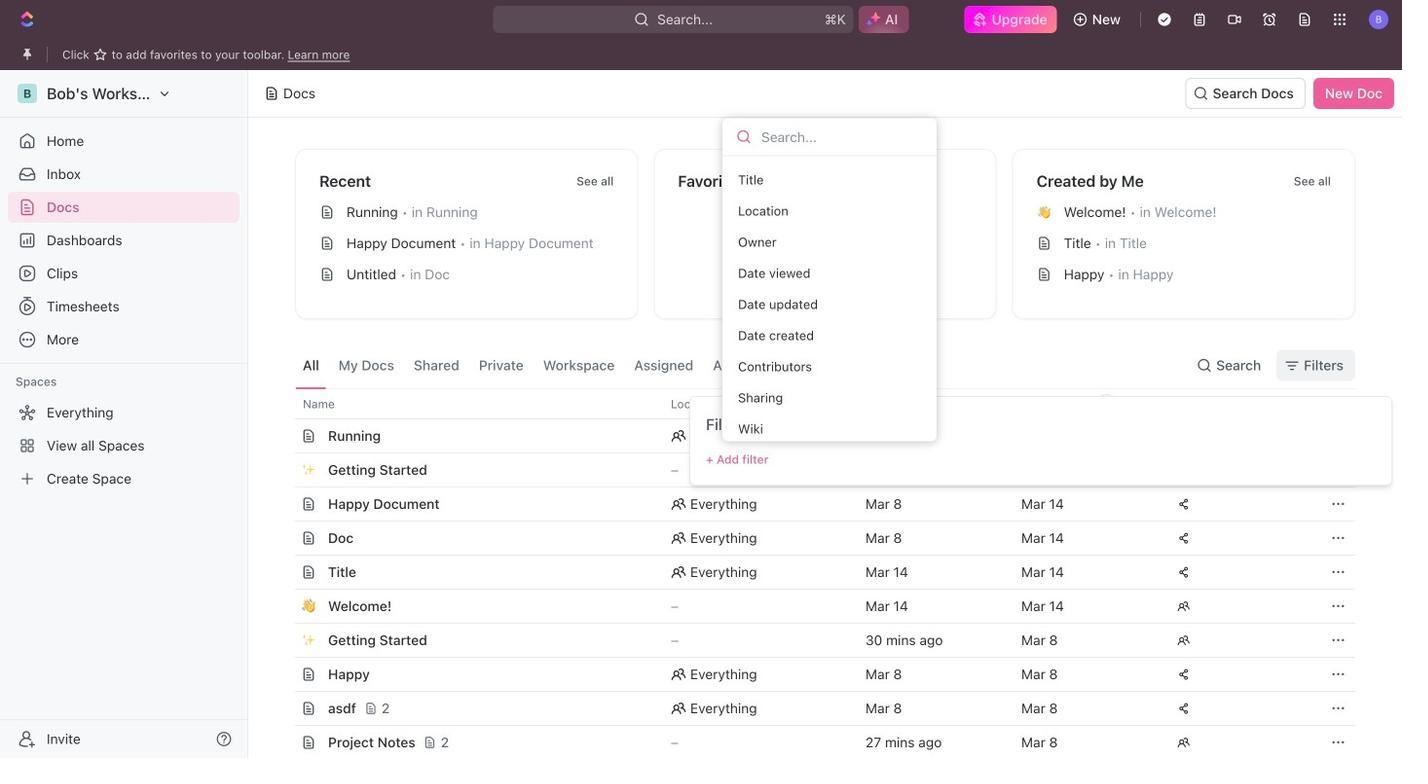 Task type: vqa. For each thing, say whether or not it's contained in the screenshot.
the bob's workspace, , element
no



Task type: locate. For each thing, give the bounding box(es) containing it.
column header
[[274, 389, 295, 420]]

Search... text field
[[762, 122, 924, 152]]

3 row from the top
[[274, 453, 1356, 488]]

cell for eighth row from the bottom of the page
[[274, 488, 295, 521]]

cell
[[274, 420, 295, 453], [274, 454, 295, 487], [854, 454, 1010, 487], [1010, 454, 1166, 487], [1166, 454, 1322, 487], [1322, 454, 1356, 487], [274, 488, 295, 521], [274, 522, 295, 555], [274, 556, 295, 589], [274, 590, 295, 624], [274, 625, 295, 658], [274, 659, 295, 692], [274, 693, 295, 726], [274, 727, 295, 759]]

no favorited docs image
[[787, 193, 865, 271]]

row
[[274, 389, 1356, 420], [274, 419, 1356, 454], [274, 453, 1356, 488], [274, 487, 1356, 522], [274, 521, 1356, 556], [274, 555, 1356, 590], [274, 589, 1356, 625], [274, 624, 1356, 659], [274, 658, 1356, 693], [274, 692, 1356, 727], [274, 726, 1356, 759]]

cell for 9th row
[[274, 659, 295, 692]]

cell for seventh row from the top of the page
[[274, 590, 295, 624]]

cell for 8th row from the top of the page
[[274, 625, 295, 658]]

tab list
[[295, 343, 778, 389]]

1 row from the top
[[274, 389, 1356, 420]]

table
[[274, 389, 1356, 759]]

4 row from the top
[[274, 487, 1356, 522]]

tree
[[8, 398, 240, 495]]

cell for 10th row from the top
[[274, 693, 295, 726]]



Task type: describe. For each thing, give the bounding box(es) containing it.
7 row from the top
[[274, 589, 1356, 625]]

5 row from the top
[[274, 521, 1356, 556]]

cell for 5th row from the top
[[274, 522, 295, 555]]

cell for 10th row from the bottom
[[274, 420, 295, 453]]

6 row from the top
[[274, 555, 1356, 590]]

cell for 6th row from the bottom
[[274, 556, 295, 589]]

2 row from the top
[[274, 419, 1356, 454]]

tree inside sidebar navigation
[[8, 398, 240, 495]]

10 row from the top
[[274, 692, 1356, 727]]

8 row from the top
[[274, 624, 1356, 659]]

11 row from the top
[[274, 726, 1356, 759]]

sidebar navigation
[[0, 70, 248, 759]]

9 row from the top
[[274, 658, 1356, 693]]

cell for 3rd row from the top of the page
[[274, 454, 295, 487]]

cell for first row from the bottom
[[274, 727, 295, 759]]



